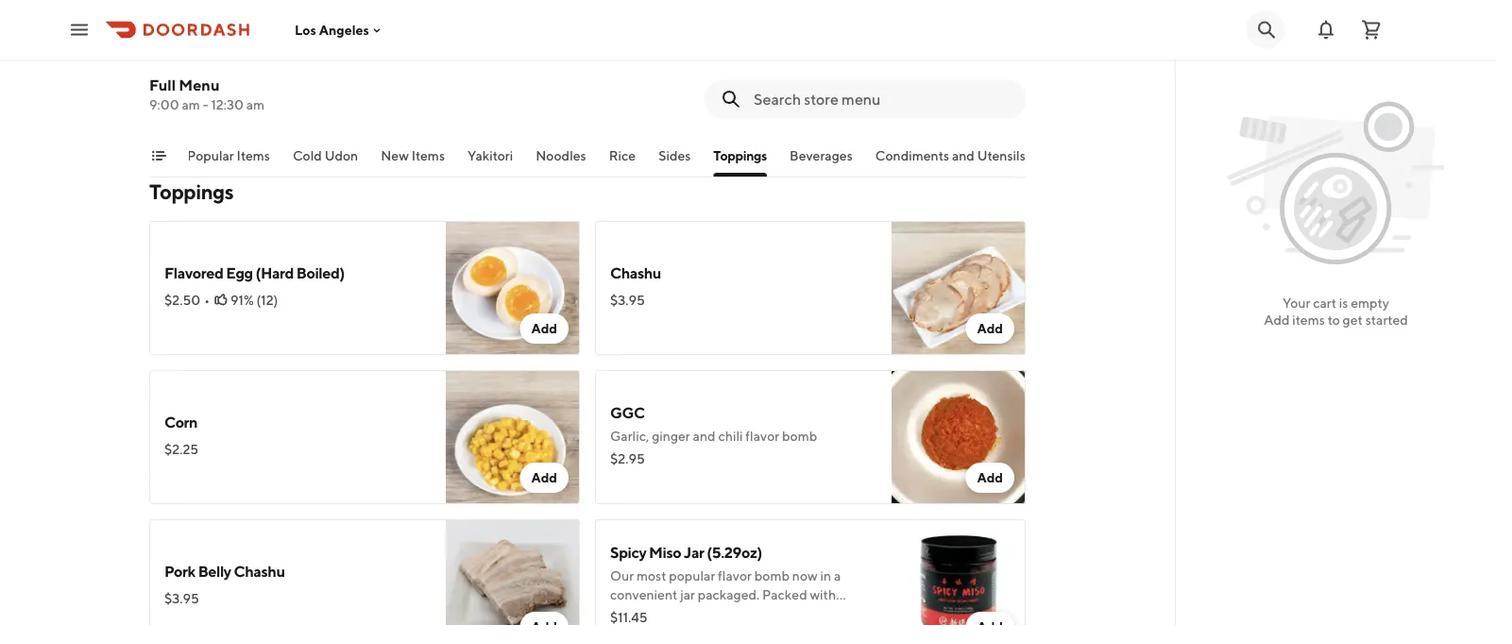 Task type: describe. For each thing, give the bounding box(es) containing it.
sriracha,
[[711, 58, 761, 74]]

ggc garlic, ginger and chili flavor bomb $2.95
[[610, 404, 817, 467]]

our
[[610, 568, 634, 584]]

in
[[820, 568, 831, 584]]

deep-
[[218, 49, 257, 64]]

udon
[[325, 148, 358, 163]]

Item Search search field
[[754, 89, 1011, 110]]

spicy
[[610, 544, 646, 561]]

topped
[[683, 39, 727, 55]]

los angeles
[[295, 22, 369, 38]]

noodles button
[[536, 146, 586, 177]]

rice button
[[609, 146, 636, 177]]

chili
[[718, 428, 743, 444]]

french fries topped with seasoned ground chicken, cheese, sriracha, mayo and ground laver
[[610, 39, 868, 93]]

french
[[610, 39, 653, 55]]

mayo
[[764, 58, 797, 74]]

popular
[[187, 148, 234, 163]]

ginger
[[652, 428, 690, 444]]

12:30
[[211, 97, 244, 112]]

add inside your cart is empty add items to get started
[[1264, 312, 1290, 328]]

dish.
[[700, 625, 728, 625]]

open menu image
[[68, 18, 91, 41]]

sides
[[658, 148, 691, 163]]

filling.
[[366, 49, 402, 64]]

fries
[[655, 39, 681, 55]]

(12)
[[256, 292, 278, 308]]

corn
[[164, 413, 198, 431]]

91%
[[230, 292, 254, 308]]

add button for chashu
[[966, 314, 1014, 344]]

items
[[1292, 312, 1325, 328]]

corn image
[[446, 370, 580, 504]]

seasoned
[[759, 39, 815, 55]]

depth
[[838, 606, 874, 621]]

cold
[[293, 148, 322, 163]]

jar
[[680, 587, 695, 603]]

$3.95 for pork belly chashu
[[164, 591, 199, 606]]

popular items button
[[187, 146, 270, 177]]

add for chashu
[[977, 321, 1003, 336]]

blend
[[708, 606, 743, 621]]

popular items
[[187, 148, 270, 163]]

add for flavored egg (hard boiled)
[[531, 321, 557, 336]]

packaged.
[[698, 587, 760, 603]]

is
[[1339, 295, 1348, 311]]

2 am from the left
[[246, 97, 265, 112]]

flavor inside spicy miso jar (5.29oz) our most popular flavor bomb now in a convenient jar packaged. packed with spices, this miso blend adds an umami depth perfect for any dish.
[[718, 568, 752, 584]]

$2.25
[[164, 442, 198, 457]]

new items button
[[381, 146, 445, 177]]

bomb inside ggc garlic, ginger and chili flavor bomb $2.95
[[782, 428, 817, 444]]

flavored
[[164, 264, 223, 282]]

wonton
[[288, 49, 333, 64]]

egg
[[226, 264, 253, 282]]

popular
[[669, 568, 715, 584]]

(hard
[[255, 264, 294, 282]]

spicy soboro fries image
[[892, 0, 1026, 125]]

ggc image
[[892, 370, 1026, 504]]

show menu categories image
[[151, 148, 166, 163]]

pork for pork belly chashu
[[164, 562, 195, 580]]

jar
[[684, 544, 704, 561]]

pork belly chashu
[[164, 562, 285, 580]]

bomb inside spicy miso jar (5.29oz) our most popular flavor bomb now in a convenient jar packaged. packed with spices, this miso blend adds an umami depth perfect for any dish.
[[754, 568, 790, 584]]

(5.29oz)
[[707, 544, 762, 561]]

perfect
[[610, 625, 654, 625]]

packed
[[762, 587, 807, 603]]

wonton
[[198, 24, 253, 42]]

now
[[792, 568, 818, 584]]

spicy miso jar (5.29oz) image
[[892, 519, 1026, 625]]

beverages button
[[790, 146, 853, 177]]

and inside french fries topped with seasoned ground chicken, cheese, sriracha, mayo and ground laver
[[799, 58, 822, 74]]

empty
[[1351, 295, 1389, 311]]

chashu image
[[892, 221, 1026, 355]]

add for corn
[[531, 470, 557, 485]]

your cart is empty add items to get started
[[1264, 295, 1408, 328]]

flavored egg (hard boiled) image
[[446, 221, 580, 355]]

with inside spicy miso jar (5.29oz) our most popular flavor bomb now in a convenient jar packaged. packed with spices, this miso blend adds an umami depth perfect for any dish.
[[810, 587, 836, 603]]

with inside french fries topped with seasoned ground chicken, cheese, sriracha, mayo and ground laver
[[730, 39, 756, 55]]

los
[[295, 22, 316, 38]]

boiled)
[[296, 264, 345, 282]]

•
[[204, 292, 210, 308]]

pieces.
[[174, 49, 216, 64]]

garlic,
[[610, 428, 649, 444]]

$8.45
[[164, 71, 200, 87]]

0 items, open order cart image
[[1360, 18, 1383, 41]]

convenient
[[610, 587, 678, 603]]



Task type: vqa. For each thing, say whether or not it's contained in the screenshot.
More
no



Task type: locate. For each thing, give the bounding box(es) containing it.
with
[[730, 39, 756, 55], [810, 587, 836, 603]]

pork
[[164, 24, 195, 42], [164, 562, 195, 580]]

2 horizontal spatial and
[[952, 148, 975, 163]]

miso
[[649, 544, 681, 561]]

1 horizontal spatial items
[[411, 148, 445, 163]]

ggc
[[610, 404, 645, 422]]

toppings
[[713, 148, 767, 163], [149, 179, 233, 204]]

2 items from the left
[[411, 148, 445, 163]]

add button for corn
[[520, 463, 569, 493]]

0 vertical spatial and
[[799, 58, 822, 74]]

$2.50 •
[[164, 292, 210, 308]]

7
[[164, 49, 171, 64]]

1 horizontal spatial chashu
[[610, 264, 661, 282]]

flavored egg (hard boiled)
[[164, 264, 345, 282]]

angeles
[[319, 22, 369, 38]]

1 vertical spatial chashu
[[234, 562, 285, 580]]

1 vertical spatial with
[[810, 587, 836, 603]]

started
[[1365, 312, 1408, 328]]

utensils
[[977, 148, 1026, 163]]

pork left belly
[[164, 562, 195, 580]]

belly
[[198, 562, 231, 580]]

1 items from the left
[[237, 148, 270, 163]]

fried
[[257, 49, 285, 64]]

bomb up the packed
[[754, 568, 790, 584]]

pork belly chashu image
[[446, 519, 580, 625]]

condiments and utensils
[[875, 148, 1026, 163]]

with up sriracha, on the top
[[730, 39, 756, 55]]

1 am from the left
[[182, 97, 200, 112]]

items right new
[[411, 148, 445, 163]]

los angeles button
[[295, 22, 384, 38]]

1 vertical spatial pork
[[164, 562, 195, 580]]

0 vertical spatial toppings
[[713, 148, 767, 163]]

$3.95
[[610, 292, 645, 308], [164, 591, 199, 606]]

1 horizontal spatial with
[[810, 587, 836, 603]]

1 vertical spatial and
[[952, 148, 975, 163]]

items
[[237, 148, 270, 163], [411, 148, 445, 163]]

new
[[381, 148, 409, 163]]

1 horizontal spatial and
[[799, 58, 822, 74]]

an
[[777, 606, 792, 621]]

2 vertical spatial and
[[693, 428, 716, 444]]

any
[[676, 625, 698, 625]]

pork inside pork wonton 7 pieces. deep-fried wonton pork filling. $8.45
[[164, 24, 195, 42]]

laver
[[610, 77, 639, 93]]

2 pork from the top
[[164, 562, 195, 580]]

menu
[[179, 76, 220, 94]]

notification bell image
[[1315, 18, 1337, 41]]

and inside ggc garlic, ginger and chili flavor bomb $2.95
[[693, 428, 716, 444]]

this
[[653, 606, 675, 621]]

condiments and utensils button
[[875, 146, 1026, 177]]

noodles
[[536, 148, 586, 163]]

1 vertical spatial $3.95
[[164, 591, 199, 606]]

1 vertical spatial toppings
[[149, 179, 233, 204]]

flavor right "chili"
[[746, 428, 779, 444]]

yakitori button
[[468, 146, 513, 177]]

0 horizontal spatial items
[[237, 148, 270, 163]]

new items
[[381, 148, 445, 163]]

yakitori
[[468, 148, 513, 163]]

am left -
[[182, 97, 200, 112]]

beverages
[[790, 148, 853, 163]]

chicken,
[[610, 58, 660, 74]]

toppings down popular
[[149, 179, 233, 204]]

items for new items
[[411, 148, 445, 163]]

0 vertical spatial with
[[730, 39, 756, 55]]

flavor
[[746, 428, 779, 444], [718, 568, 752, 584]]

ground up item search search field
[[825, 58, 868, 74]]

toppings right sides
[[713, 148, 767, 163]]

with down in
[[810, 587, 836, 603]]

cold udon button
[[293, 146, 358, 177]]

-
[[203, 97, 208, 112]]

adds
[[746, 606, 774, 621]]

91% (12)
[[230, 292, 278, 308]]

1 horizontal spatial $3.95
[[610, 292, 645, 308]]

add button for flavored egg (hard boiled)
[[520, 314, 569, 344]]

spices,
[[610, 606, 650, 621]]

and left "chili"
[[693, 428, 716, 444]]

and left utensils
[[952, 148, 975, 163]]

$2.95
[[610, 451, 645, 467]]

pork for pork wonton 7 pieces. deep-fried wonton pork filling. $8.45
[[164, 24, 195, 42]]

sides button
[[658, 146, 691, 177]]

a
[[834, 568, 841, 584]]

rice
[[609, 148, 636, 163]]

items inside button
[[237, 148, 270, 163]]

pork up 7 on the left top
[[164, 24, 195, 42]]

0 vertical spatial pork
[[164, 24, 195, 42]]

items inside button
[[411, 148, 445, 163]]

1 pork from the top
[[164, 24, 195, 42]]

pork
[[336, 49, 363, 64]]

items for popular items
[[237, 148, 270, 163]]

0 vertical spatial ground
[[818, 39, 861, 55]]

1 vertical spatial ground
[[825, 58, 868, 74]]

bomb right "chili"
[[782, 428, 817, 444]]

1 vertical spatial bomb
[[754, 568, 790, 584]]

spicy miso jar (5.29oz) our most popular flavor bomb now in a convenient jar packaged. packed with spices, this miso blend adds an umami depth perfect for any dish.
[[610, 544, 874, 625]]

your
[[1283, 295, 1310, 311]]

get
[[1343, 312, 1363, 328]]

0 horizontal spatial with
[[730, 39, 756, 55]]

$3.95 for chashu
[[610, 292, 645, 308]]

items right popular
[[237, 148, 270, 163]]

and inside condiments and utensils button
[[952, 148, 975, 163]]

pork wonton image
[[446, 0, 580, 125]]

0 vertical spatial $3.95
[[610, 292, 645, 308]]

0 horizontal spatial chashu
[[234, 562, 285, 580]]

0 horizontal spatial am
[[182, 97, 200, 112]]

0 horizontal spatial and
[[693, 428, 716, 444]]

for
[[657, 625, 674, 625]]

full
[[149, 76, 176, 94]]

$2.50
[[164, 292, 200, 308]]

to
[[1328, 312, 1340, 328]]

am right "12:30"
[[246, 97, 265, 112]]

1 horizontal spatial toppings
[[713, 148, 767, 163]]

most
[[637, 568, 666, 584]]

and
[[799, 58, 822, 74], [952, 148, 975, 163], [693, 428, 716, 444]]

9:00
[[149, 97, 179, 112]]

miso
[[678, 606, 706, 621]]

0 vertical spatial bomb
[[782, 428, 817, 444]]

umami
[[794, 606, 835, 621]]

1 vertical spatial flavor
[[718, 568, 752, 584]]

and down seasoned
[[799, 58, 822, 74]]

cart
[[1313, 295, 1336, 311]]

ground right seasoned
[[818, 39, 861, 55]]

condiments
[[875, 148, 949, 163]]

am
[[182, 97, 200, 112], [246, 97, 265, 112]]

pork wonton 7 pieces. deep-fried wonton pork filling. $8.45
[[164, 24, 402, 87]]

0 horizontal spatial toppings
[[149, 179, 233, 204]]

0 vertical spatial flavor
[[746, 428, 779, 444]]

1 horizontal spatial am
[[246, 97, 265, 112]]

0 horizontal spatial $3.95
[[164, 591, 199, 606]]

0 vertical spatial chashu
[[610, 264, 661, 282]]

full menu 9:00 am - 12:30 am
[[149, 76, 265, 112]]

flavor inside ggc garlic, ginger and chili flavor bomb $2.95
[[746, 428, 779, 444]]

flavor up packaged.
[[718, 568, 752, 584]]

add button
[[520, 314, 569, 344], [966, 314, 1014, 344], [520, 463, 569, 493], [966, 463, 1014, 493]]



